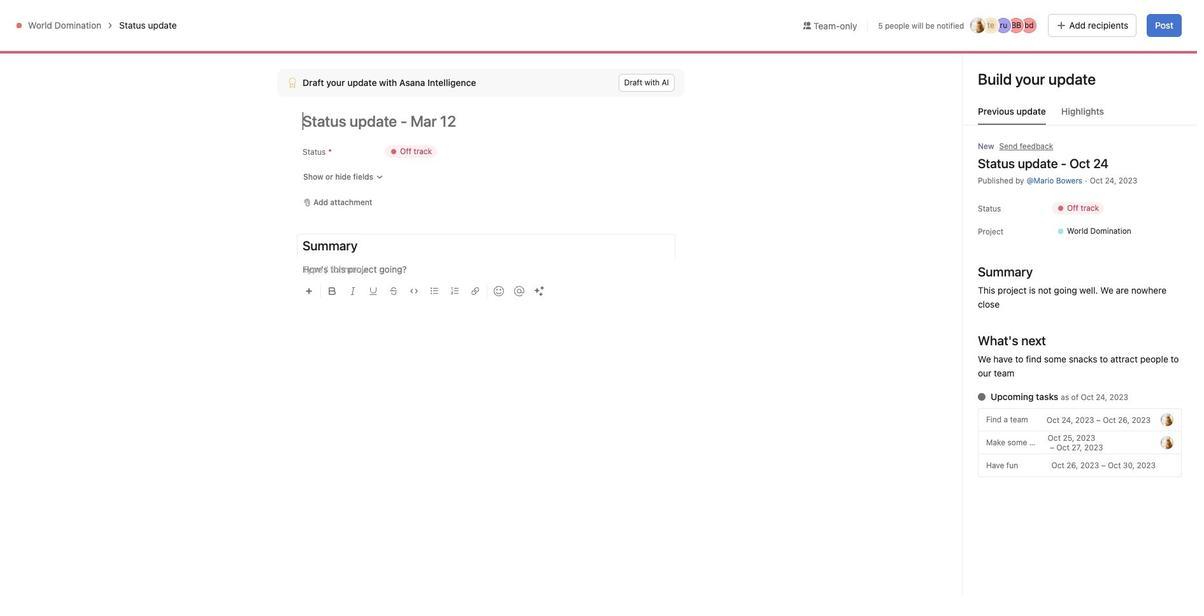 Task type: describe. For each thing, give the bounding box(es) containing it.
at mention image
[[514, 286, 525, 296]]

bold image
[[329, 288, 337, 295]]

Section title text field
[[303, 237, 358, 255]]

remove from starred image
[[336, 41, 346, 52]]

Title of update text field
[[303, 107, 685, 135]]

emoji image
[[494, 286, 504, 296]]

italics image
[[349, 288, 357, 295]]

ai assist options (upgrade) image
[[535, 286, 545, 296]]

hide sidebar image
[[17, 10, 27, 20]]

underline image
[[370, 288, 377, 295]]



Task type: vqa. For each thing, say whether or not it's contained in the screenshot.
Toolbar
yes



Task type: locate. For each thing, give the bounding box(es) containing it.
insert an object image
[[305, 288, 313, 295]]

strikethrough image
[[390, 288, 398, 295]]

numbered list image
[[451, 288, 459, 295]]

link image
[[472, 288, 479, 295]]

bug image
[[176, 47, 191, 62]]

bulleted list image
[[431, 288, 439, 295]]

toolbar
[[300, 277, 675, 300]]

tab list
[[963, 105, 1198, 126]]

code image
[[411, 288, 418, 295]]



